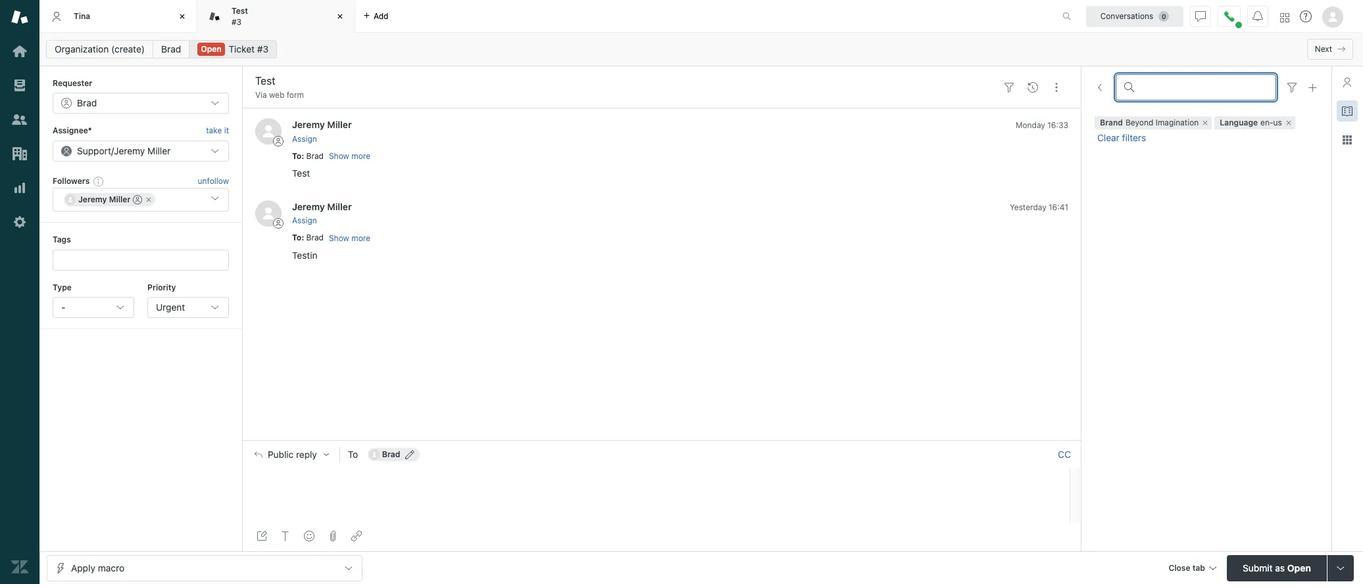 Task type: describe. For each thing, give the bounding box(es) containing it.
urgent
[[156, 302, 185, 313]]

add link (cmd k) image
[[351, 532, 362, 542]]

more for testin
[[351, 233, 370, 243]]

tags
[[53, 235, 71, 245]]

to : brad show more testin
[[292, 233, 370, 261]]

requester element
[[53, 93, 229, 114]]

brand beyond imagination
[[1100, 118, 1199, 128]]

jeremy down form
[[292, 119, 325, 131]]

show more button for testin
[[329, 233, 370, 245]]

support / jeremy miller
[[77, 145, 171, 156]]

avatar image for test
[[255, 119, 282, 145]]

jeremy inside jeremy miller option
[[78, 195, 107, 205]]

submit
[[1243, 563, 1273, 574]]

unfollow
[[198, 176, 229, 186]]

support
[[77, 145, 111, 156]]

take it
[[206, 126, 229, 136]]

: for testin
[[302, 233, 304, 243]]

tina tab
[[39, 0, 197, 33]]

secondary element
[[39, 36, 1363, 63]]

filters
[[1122, 132, 1146, 144]]

to : brad show more test
[[292, 151, 370, 179]]

-
[[61, 302, 65, 313]]

type
[[53, 283, 72, 293]]

draft mode image
[[257, 532, 267, 542]]

unfollow button
[[198, 176, 229, 187]]

miller inside option
[[109, 195, 131, 205]]

close image
[[334, 10, 347, 23]]

apply
[[71, 563, 95, 574]]

it
[[224, 126, 229, 136]]

admin image
[[11, 214, 28, 231]]

16:33
[[1048, 121, 1069, 131]]

open inside secondary element
[[201, 44, 222, 54]]

filter image
[[1287, 82, 1297, 93]]

: for test
[[302, 151, 304, 161]]

via web form
[[255, 90, 304, 100]]

yesterday
[[1010, 203, 1047, 213]]

format text image
[[280, 532, 291, 542]]

reply
[[296, 450, 317, 461]]

zendesk products image
[[1280, 13, 1290, 22]]

conversations
[[1101, 11, 1154, 21]]

take it button
[[206, 125, 229, 138]]

jeremy miller option
[[64, 194, 156, 207]]

urgent button
[[147, 297, 229, 318]]

en-
[[1261, 118, 1274, 128]]

brad inside to : brad show more test
[[306, 151, 324, 161]]

followers
[[53, 176, 90, 186]]

info on adding followers image
[[94, 176, 104, 187]]

assign for test
[[292, 134, 317, 144]]

jeremy miller assign for test
[[292, 119, 352, 144]]

organization (create) button
[[46, 40, 153, 59]]

us
[[1274, 118, 1282, 128]]

- button
[[53, 297, 134, 318]]

followers element
[[53, 188, 229, 212]]

monday
[[1016, 121, 1045, 131]]

reporting image
[[11, 180, 28, 197]]

apps image
[[1342, 135, 1353, 145]]

ticket #3
[[229, 43, 269, 55]]

assignee* element
[[53, 141, 229, 162]]

to for to
[[348, 450, 358, 461]]

jeremy miller link for testin
[[292, 201, 352, 213]]

miller up to : brad show more testin on the left top of page
[[327, 201, 352, 213]]

cc
[[1058, 450, 1071, 461]]

public reply button
[[243, 442, 339, 469]]

macro
[[98, 563, 124, 574]]

knowledge image
[[1342, 106, 1353, 116]]

klobrad84@gmail.com image
[[369, 450, 379, 461]]

Yesterday 16:41 text field
[[1010, 203, 1069, 213]]

add
[[374, 11, 389, 21]]

priority
[[147, 283, 176, 293]]

brad inside to : brad show more testin
[[306, 233, 324, 243]]

customer context image
[[1342, 77, 1353, 88]]

customers image
[[11, 111, 28, 128]]

(create)
[[111, 43, 145, 55]]

conversationlabel log
[[242, 108, 1082, 441]]

tab containing test
[[197, 0, 355, 33]]

web
[[269, 90, 284, 100]]

public
[[268, 450, 294, 461]]

show for test
[[329, 151, 349, 161]]

cc button
[[1058, 450, 1071, 461]]

button displays agent's chat status as invisible. image
[[1196, 11, 1206, 21]]

avatar image for testin
[[255, 201, 282, 227]]

next
[[1315, 44, 1332, 54]]

remove image
[[145, 196, 153, 204]]

close tab
[[1169, 564, 1205, 573]]

close image
[[176, 10, 189, 23]]

miller inside assignee* element
[[147, 145, 171, 156]]

miller up to : brad show more test
[[327, 119, 352, 131]]



Task type: vqa. For each thing, say whether or not it's contained in the screenshot.
NEW TICKET
no



Task type: locate. For each thing, give the bounding box(es) containing it.
edit user image
[[406, 451, 415, 460]]

1 vertical spatial assign button
[[292, 215, 317, 227]]

show more button for test
[[329, 151, 370, 163]]

remove image for imagination
[[1202, 119, 1210, 127]]

more
[[351, 151, 370, 161], [351, 233, 370, 243]]

miller left the user is an agent image
[[109, 195, 131, 205]]

1 vertical spatial show
[[329, 233, 349, 243]]

: inside to : brad show more testin
[[302, 233, 304, 243]]

close tab button
[[1163, 556, 1222, 584]]

show inside to : brad show more test
[[329, 151, 349, 161]]

more inside to : brad show more testin
[[351, 233, 370, 243]]

2 : from the top
[[302, 233, 304, 243]]

events image
[[1028, 82, 1038, 93]]

jeremy miller assign up to : brad show more test
[[292, 119, 352, 144]]

0 horizontal spatial #3
[[232, 17, 242, 27]]

insert emojis image
[[304, 532, 315, 542]]

clear filters link
[[1095, 132, 1149, 144]]

1 horizontal spatial open
[[1288, 563, 1311, 574]]

jeremy miller assign for testin
[[292, 201, 352, 226]]

tina
[[74, 11, 90, 21]]

user is an agent image
[[133, 196, 142, 205]]

0 horizontal spatial open
[[201, 44, 222, 54]]

requester
[[53, 78, 92, 88]]

more for test
[[351, 151, 370, 161]]

0 vertical spatial avatar image
[[255, 119, 282, 145]]

2 assign button from the top
[[292, 215, 317, 227]]

assign up to : brad show more test
[[292, 134, 317, 144]]

displays possible ticket submission types image
[[1336, 564, 1346, 574]]

show inside to : brad show more testin
[[329, 233, 349, 243]]

brad inside secondary element
[[161, 43, 181, 55]]

1 jeremy miller assign from the top
[[292, 119, 352, 144]]

1 vertical spatial show more button
[[329, 233, 370, 245]]

assign button for test
[[292, 133, 317, 145]]

0 vertical spatial :
[[302, 151, 304, 161]]

tab
[[1193, 564, 1205, 573]]

: up 'testin'
[[302, 233, 304, 243]]

miller right /
[[147, 145, 171, 156]]

ticket actions image
[[1051, 82, 1062, 93]]

assign
[[292, 134, 317, 144], [292, 216, 317, 226]]

clear filters
[[1097, 132, 1146, 144]]

1 vertical spatial jeremy miller assign
[[292, 201, 352, 226]]

1 show from the top
[[329, 151, 349, 161]]

0 horizontal spatial test
[[232, 6, 248, 16]]

test
[[232, 6, 248, 16], [292, 168, 310, 179]]

remove image for us
[[1285, 119, 1293, 127]]

1 avatar image from the top
[[255, 119, 282, 145]]

add attachment image
[[328, 532, 338, 542]]

apply macro
[[71, 563, 124, 574]]

to up 'testin'
[[292, 233, 302, 243]]

0 vertical spatial assign
[[292, 134, 317, 144]]

imagination
[[1156, 118, 1199, 128]]

1 vertical spatial jeremy miller link
[[292, 201, 352, 213]]

organization
[[55, 43, 109, 55]]

remove image right us
[[1285, 119, 1293, 127]]

remove image right imagination
[[1202, 119, 1210, 127]]

assign for testin
[[292, 216, 317, 226]]

2 show more button from the top
[[329, 233, 370, 245]]

test inside tabs tab list
[[232, 6, 248, 16]]

filter image
[[1004, 82, 1015, 93]]

Monday 16:33 text field
[[1016, 121, 1069, 131]]

as
[[1275, 563, 1285, 574]]

/
[[111, 145, 114, 156]]

show more button
[[329, 151, 370, 163], [329, 233, 370, 245]]

clear
[[1097, 132, 1120, 144]]

0 vertical spatial assign button
[[292, 133, 317, 145]]

1 vertical spatial #3
[[257, 43, 269, 55]]

zendesk support image
[[11, 9, 28, 26]]

to inside to : brad show more test
[[292, 151, 302, 161]]

0 vertical spatial jeremy miller assign
[[292, 119, 352, 144]]

0 vertical spatial jeremy miller link
[[292, 119, 352, 131]]

open right 'as'
[[1288, 563, 1311, 574]]

0 horizontal spatial remove image
[[1202, 119, 1210, 127]]

assign button
[[292, 133, 317, 145], [292, 215, 317, 227]]

assign button for testin
[[292, 215, 317, 227]]

0 vertical spatial to
[[292, 151, 302, 161]]

1 vertical spatial open
[[1288, 563, 1311, 574]]

show
[[329, 151, 349, 161], [329, 233, 349, 243]]

1 : from the top
[[302, 151, 304, 161]]

show for testin
[[329, 233, 349, 243]]

2 avatar image from the top
[[255, 201, 282, 227]]

next button
[[1307, 39, 1353, 60]]

#3
[[232, 17, 242, 27], [257, 43, 269, 55]]

2 vertical spatial to
[[348, 450, 358, 461]]

2 show from the top
[[329, 233, 349, 243]]

0 vertical spatial test
[[232, 6, 248, 16]]

jeremy miller assign
[[292, 119, 352, 144], [292, 201, 352, 226]]

:
[[302, 151, 304, 161], [302, 233, 304, 243]]

zendesk image
[[11, 559, 28, 576]]

assign button up 'testin'
[[292, 215, 317, 227]]

1 remove image from the left
[[1202, 119, 1210, 127]]

jeremy
[[292, 119, 325, 131], [114, 145, 145, 156], [78, 195, 107, 205], [292, 201, 325, 213]]

close
[[1169, 564, 1191, 573]]

1 more from the top
[[351, 151, 370, 161]]

jeremy miller
[[78, 195, 131, 205]]

hide composer image
[[657, 436, 667, 446]]

1 assign from the top
[[292, 134, 317, 144]]

views image
[[11, 77, 28, 94]]

1 vertical spatial test
[[292, 168, 310, 179]]

jeremy up to : brad show more testin on the left top of page
[[292, 201, 325, 213]]

jeremy inside assignee* element
[[114, 145, 145, 156]]

16:41
[[1049, 203, 1069, 213]]

avatar image
[[255, 119, 282, 145], [255, 201, 282, 227]]

1 vertical spatial to
[[292, 233, 302, 243]]

2 jeremy miller assign from the top
[[292, 201, 352, 226]]

jeremy miller assign up to : brad show more testin on the left top of page
[[292, 201, 352, 226]]

tabs tab list
[[39, 0, 1049, 33]]

to down form
[[292, 151, 302, 161]]

0 vertical spatial #3
[[232, 17, 242, 27]]

to
[[292, 151, 302, 161], [292, 233, 302, 243], [348, 450, 358, 461]]

brad
[[161, 43, 181, 55], [77, 98, 97, 109], [306, 151, 324, 161], [306, 233, 324, 243], [382, 450, 400, 460]]

take
[[206, 126, 222, 136]]

: inside to : brad show more test
[[302, 151, 304, 161]]

1 horizontal spatial #3
[[257, 43, 269, 55]]

1 vertical spatial more
[[351, 233, 370, 243]]

#3 for test #3
[[232, 17, 242, 27]]

get started image
[[11, 43, 28, 60]]

assign button up to : brad show more test
[[292, 133, 317, 145]]

1 horizontal spatial test
[[292, 168, 310, 179]]

0 vertical spatial show more button
[[329, 151, 370, 163]]

0 vertical spatial open
[[201, 44, 222, 54]]

ticket
[[229, 43, 255, 55]]

1 jeremy miller link from the top
[[292, 119, 352, 131]]

1 vertical spatial :
[[302, 233, 304, 243]]

1 show more button from the top
[[329, 151, 370, 163]]

Subject field
[[253, 73, 995, 89]]

more inside to : brad show more test
[[351, 151, 370, 161]]

to inside to : brad show more testin
[[292, 233, 302, 243]]

#3 up "ticket"
[[232, 17, 242, 27]]

2 remove image from the left
[[1285, 119, 1293, 127]]

millerjeremy500@gmail.com image
[[65, 195, 76, 205]]

tab
[[197, 0, 355, 33]]

1 horizontal spatial remove image
[[1285, 119, 1293, 127]]

2 assign from the top
[[292, 216, 317, 226]]

testin
[[292, 250, 318, 261]]

open
[[201, 44, 222, 54], [1288, 563, 1311, 574]]

beyond
[[1126, 118, 1154, 128]]

jeremy miller link
[[292, 119, 352, 131], [292, 201, 352, 213]]

#3 inside secondary element
[[257, 43, 269, 55]]

notifications image
[[1253, 11, 1263, 21]]

jeremy down info on adding followers "icon"
[[78, 195, 107, 205]]

None field
[[1140, 82, 1268, 93]]

jeremy right support
[[114, 145, 145, 156]]

create or request article image
[[1308, 82, 1319, 93]]

via
[[255, 90, 267, 100]]

test inside to : brad show more test
[[292, 168, 310, 179]]

jeremy miller link for test
[[292, 119, 352, 131]]

assign up 'testin'
[[292, 216, 317, 226]]

submit as open
[[1243, 563, 1311, 574]]

open left "ticket"
[[201, 44, 222, 54]]

monday 16:33
[[1016, 121, 1069, 131]]

to for to : brad show more testin
[[292, 233, 302, 243]]

to for to : brad show more test
[[292, 151, 302, 161]]

main element
[[0, 0, 39, 585]]

miller
[[327, 119, 352, 131], [147, 145, 171, 156], [109, 195, 131, 205], [327, 201, 352, 213]]

assignee*
[[53, 126, 92, 136]]

jeremy miller link up to : brad show more testin on the left top of page
[[292, 201, 352, 213]]

0 vertical spatial more
[[351, 151, 370, 161]]

0 vertical spatial show
[[329, 151, 349, 161]]

brad link
[[153, 40, 190, 59]]

2 jeremy miller link from the top
[[292, 201, 352, 213]]

test #3
[[232, 6, 248, 27]]

public reply
[[268, 450, 317, 461]]

2 more from the top
[[351, 233, 370, 243]]

conversations button
[[1086, 6, 1184, 27]]

organization (create)
[[55, 43, 145, 55]]

: down form
[[302, 151, 304, 161]]

form
[[287, 90, 304, 100]]

get help image
[[1300, 11, 1312, 22]]

jeremy miller link down form
[[292, 119, 352, 131]]

organizations image
[[11, 145, 28, 163]]

1 assign button from the top
[[292, 133, 317, 145]]

#3 for ticket #3
[[257, 43, 269, 55]]

remove image
[[1202, 119, 1210, 127], [1285, 119, 1293, 127]]

#3 right "ticket"
[[257, 43, 269, 55]]

brand
[[1100, 118, 1123, 128]]

1 vertical spatial avatar image
[[255, 201, 282, 227]]

language en-us
[[1220, 118, 1282, 128]]

yesterday 16:41
[[1010, 203, 1069, 213]]

language
[[1220, 118, 1258, 128]]

back image
[[1095, 82, 1105, 93]]

brad inside requester element
[[77, 98, 97, 109]]

to left klobrad84@gmail.com icon
[[348, 450, 358, 461]]

1 vertical spatial assign
[[292, 216, 317, 226]]

add button
[[355, 0, 396, 32]]

#3 inside test #3
[[232, 17, 242, 27]]



